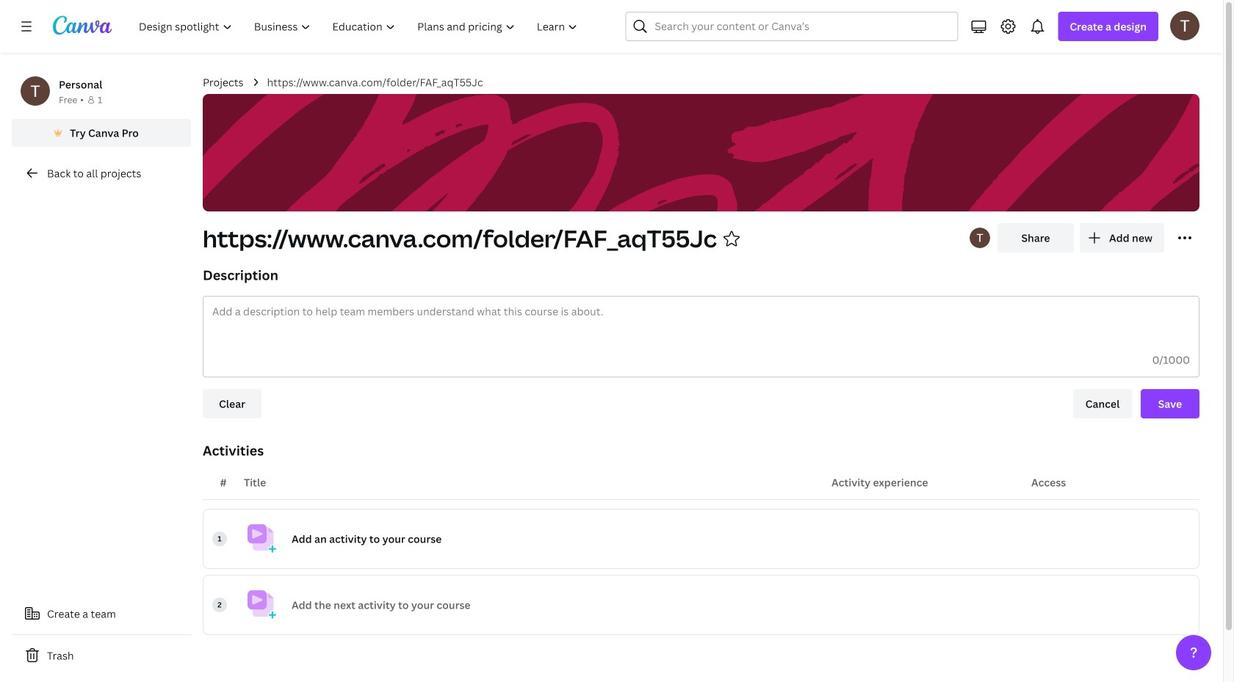 Task type: describe. For each thing, give the bounding box(es) containing it.
2 row from the top
[[203, 575, 1200, 636]]

0 out of 1,000 characters used element
[[1153, 353, 1191, 367]]



Task type: vqa. For each thing, say whether or not it's contained in the screenshot.
the topmost Presentations
no



Task type: locate. For each thing, give the bounding box(es) containing it.
None search field
[[626, 12, 959, 41]]

1 row from the top
[[203, 509, 1200, 570]]

terry turtle image
[[1171, 11, 1200, 40]]

1 vertical spatial row
[[203, 575, 1200, 636]]

top level navigation element
[[129, 12, 590, 41]]

row
[[203, 509, 1200, 570], [203, 575, 1200, 636]]

Search search field
[[655, 12, 929, 40]]

Add a description to help team members understand what this course is about. text field
[[204, 297, 1199, 343]]

0 vertical spatial row
[[203, 509, 1200, 570]]



